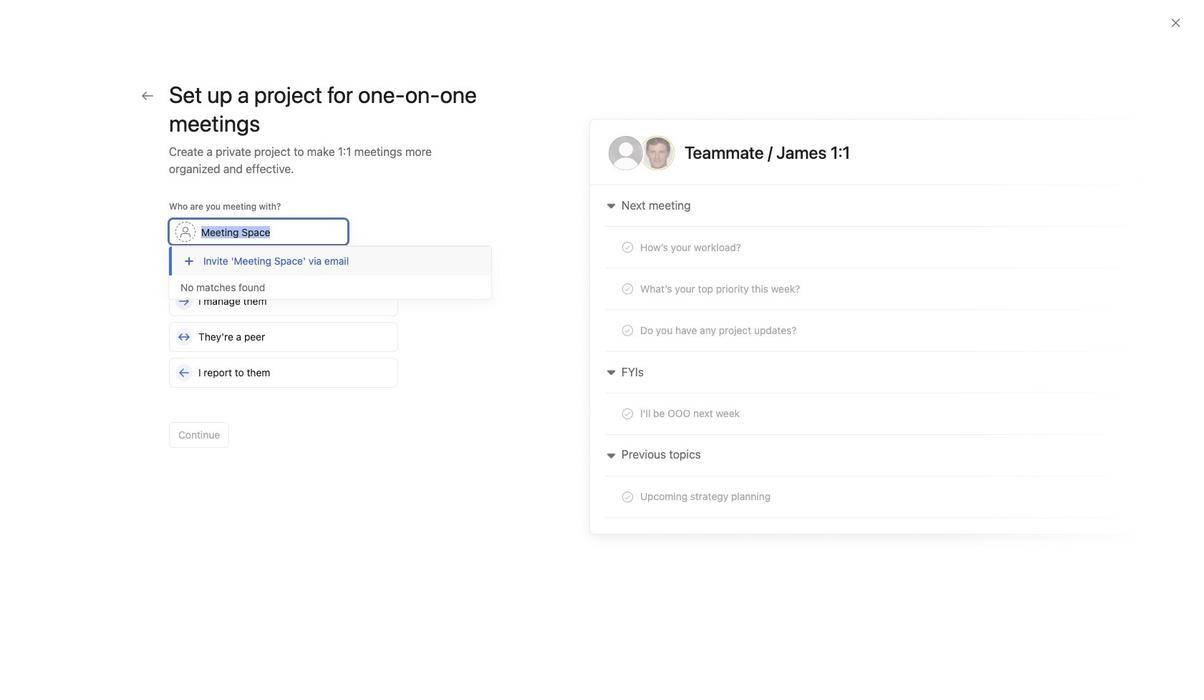 Task type: describe. For each thing, give the bounding box(es) containing it.
starred element
[[0, 228, 172, 394]]

this is a preview of your project image
[[576, 109, 1157, 552]]

go back image
[[142, 90, 153, 102]]

2 mark complete checkbox from the top
[[268, 360, 285, 377]]

mark complete image
[[268, 385, 285, 402]]

3 mark complete checkbox from the top
[[268, 385, 285, 402]]



Task type: locate. For each thing, give the bounding box(es) containing it.
tooltip
[[17, 134, 185, 246]]

1 vertical spatial mark complete checkbox
[[268, 360, 285, 377]]

2 vertical spatial mark complete checkbox
[[268, 385, 285, 402]]

1 mark complete image from the top
[[268, 308, 285, 325]]

0 vertical spatial mark complete checkbox
[[268, 308, 285, 325]]

1 vertical spatial mark complete image
[[268, 360, 285, 377]]

list box
[[433, 6, 776, 29]]

list item
[[254, 304, 1112, 329], [254, 329, 1112, 355], [254, 381, 1112, 407], [254, 407, 1112, 433], [254, 433, 1112, 458], [276, 550, 312, 585], [296, 618, 316, 638]]

close image
[[1170, 17, 1182, 29]]

mark complete image
[[268, 308, 285, 325], [268, 360, 285, 377]]

1 mark complete checkbox from the top
[[268, 308, 285, 325]]

close image
[[1170, 17, 1182, 29]]

2 mark complete image from the top
[[268, 360, 285, 377]]

0 vertical spatial mark complete image
[[268, 308, 285, 325]]

global element
[[0, 35, 172, 121]]

Mark complete checkbox
[[268, 308, 285, 325], [268, 360, 285, 377], [268, 385, 285, 402]]

Name or email text field
[[169, 219, 348, 245]]



Task type: vqa. For each thing, say whether or not it's contained in the screenshot.
topmost mark complete OPTION
yes



